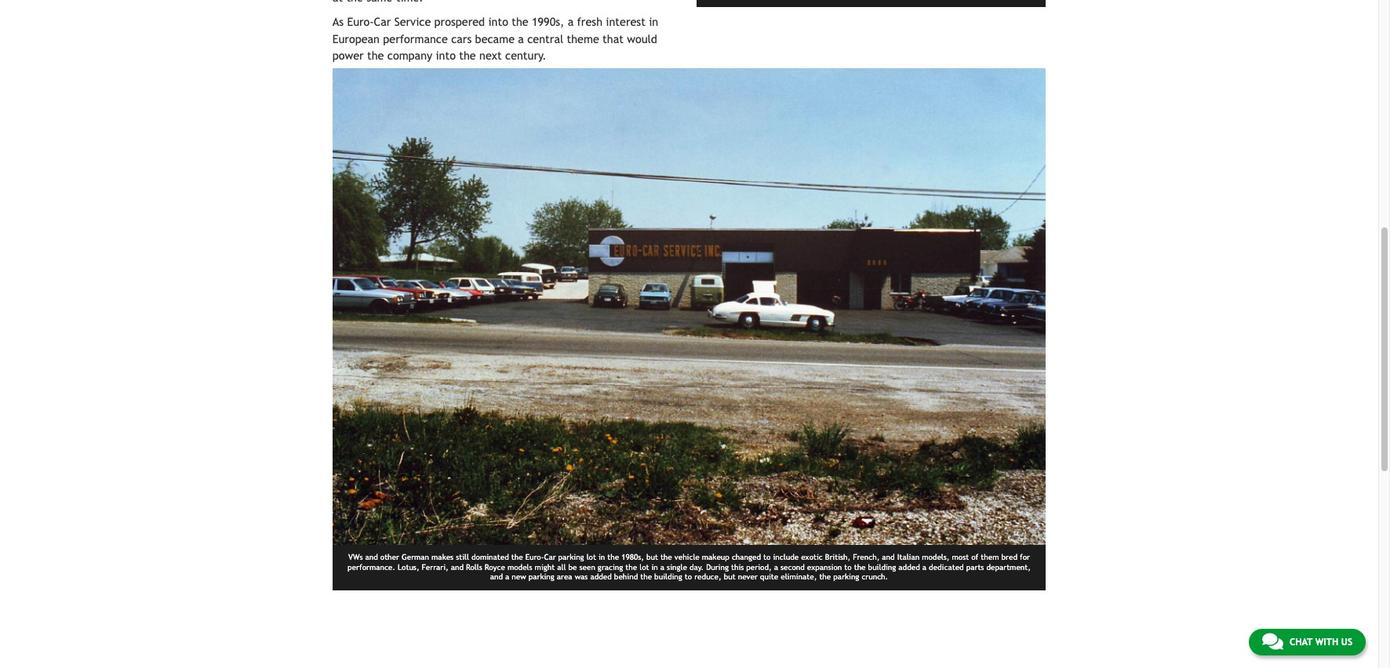 Task type: vqa. For each thing, say whether or not it's contained in the screenshot.
the "ordering"
no



Task type: describe. For each thing, give the bounding box(es) containing it.
as euro-car service prospered into the 1990s, a fresh interest in european performance cars       became a central theme that would power the company into the next century.
[[332, 15, 658, 62]]

1 horizontal spatial added
[[899, 563, 920, 572]]

ferrari,
[[422, 563, 449, 572]]

that
[[603, 32, 624, 45]]

comments image
[[1262, 632, 1284, 651]]

chat
[[1290, 637, 1313, 648]]

department,
[[987, 563, 1031, 572]]

0 vertical spatial building
[[868, 563, 896, 572]]

the down french,
[[854, 563, 866, 572]]

the down the expansion
[[819, 573, 831, 582]]

reduce,
[[695, 573, 722, 582]]

during
[[706, 563, 729, 572]]

a left fresh on the top left of the page
[[568, 15, 574, 28]]

1 vertical spatial building
[[654, 573, 683, 582]]

european
[[332, 32, 380, 45]]

french,
[[853, 554, 880, 562]]

became
[[475, 32, 515, 45]]

a up quite
[[774, 563, 778, 572]]

new
[[512, 573, 526, 582]]

the up the single
[[661, 554, 672, 562]]

them
[[981, 554, 999, 562]]

performance.
[[348, 563, 395, 572]]

for
[[1020, 554, 1030, 562]]

the right behind
[[640, 573, 652, 582]]

2 vertical spatial in
[[652, 563, 658, 572]]

lotus,
[[398, 563, 419, 572]]

still
[[456, 554, 469, 562]]

car inside as euro-car service prospered into the 1990s, a fresh interest in european performance cars       became a central theme that would power the company into the next century.
[[374, 15, 391, 28]]

and down royce
[[490, 573, 503, 582]]

period,
[[746, 563, 772, 572]]

dominated
[[472, 554, 509, 562]]

a up century.
[[518, 32, 524, 45]]

makes
[[432, 554, 454, 562]]

chat with us link
[[1249, 629, 1366, 656]]

chat with us
[[1290, 637, 1353, 648]]

gracing
[[598, 563, 623, 572]]

the up "models"
[[511, 554, 523, 562]]

area
[[557, 573, 572, 582]]

models,
[[922, 554, 950, 562]]

behind
[[614, 573, 638, 582]]

and up performance.
[[365, 554, 378, 562]]

1 horizontal spatial into
[[488, 15, 508, 28]]

day.
[[690, 563, 704, 572]]

this
[[731, 563, 744, 572]]

fresh
[[577, 15, 603, 28]]

1980s,
[[622, 554, 644, 562]]

us
[[1341, 637, 1353, 648]]

be
[[568, 563, 577, 572]]

with
[[1315, 637, 1339, 648]]

1 vertical spatial but
[[724, 573, 736, 582]]

the down 1980s,
[[626, 563, 637, 572]]

vehicle
[[675, 554, 700, 562]]

0 horizontal spatial to
[[685, 573, 692, 582]]

royce
[[485, 563, 505, 572]]

service
[[394, 15, 431, 28]]

all
[[557, 563, 566, 572]]

company
[[387, 49, 432, 62]]

performance
[[383, 32, 448, 45]]

1 vertical spatial into
[[436, 49, 456, 62]]

theme
[[567, 32, 599, 45]]

in inside as euro-car service prospered into the 1990s, a fresh interest in european performance cars       became a central theme that would power the company into the next century.
[[649, 15, 658, 28]]

1 vertical spatial in
[[599, 554, 605, 562]]

a left new
[[505, 573, 509, 582]]

makeup
[[702, 554, 730, 562]]

would
[[627, 32, 657, 45]]



Task type: locate. For each thing, give the bounding box(es) containing it.
quite
[[760, 573, 778, 582]]

never
[[738, 573, 758, 582]]

0 horizontal spatial building
[[654, 573, 683, 582]]

and left italian at the right bottom
[[882, 554, 895, 562]]

euro-
[[347, 15, 374, 28], [525, 554, 544, 562]]

models
[[508, 563, 532, 572]]

euro- up might
[[525, 554, 544, 562]]

the left 1990s,
[[512, 15, 529, 28]]

1 vertical spatial to
[[844, 563, 852, 572]]

lot down 1980s,
[[640, 563, 649, 572]]

in left the single
[[652, 563, 658, 572]]

rolls
[[466, 563, 482, 572]]

0 vertical spatial but
[[646, 554, 658, 562]]

seen
[[579, 563, 595, 572]]

building
[[868, 563, 896, 572], [654, 573, 683, 582]]

0 horizontal spatial but
[[646, 554, 658, 562]]

german
[[402, 554, 429, 562]]

other
[[380, 554, 399, 562]]

lot
[[587, 554, 596, 562], [640, 563, 649, 572]]

0 vertical spatial car
[[374, 15, 391, 28]]

0 vertical spatial lot
[[587, 554, 596, 562]]

euro- up "european"
[[347, 15, 374, 28]]

might
[[535, 563, 555, 572]]

the up the gracing
[[607, 554, 619, 562]]

into up became on the top of page
[[488, 15, 508, 28]]

century.
[[505, 49, 547, 62]]

1 horizontal spatial to
[[764, 554, 771, 562]]

the
[[512, 15, 529, 28], [367, 49, 384, 62], [459, 49, 476, 62], [511, 554, 523, 562], [607, 554, 619, 562], [661, 554, 672, 562], [626, 563, 637, 572], [854, 563, 866, 572], [640, 573, 652, 582], [819, 573, 831, 582]]

expansion
[[807, 563, 842, 572]]

2 horizontal spatial parking
[[833, 573, 859, 582]]

italian
[[897, 554, 920, 562]]

into down cars
[[436, 49, 456, 62]]

euro- inside as euro-car service prospered into the 1990s, a fresh interest in european performance cars       became a central theme that would power the company into the next century.
[[347, 15, 374, 28]]

0 horizontal spatial into
[[436, 49, 456, 62]]

and down still
[[451, 563, 464, 572]]

0 vertical spatial in
[[649, 15, 658, 28]]

exotic
[[801, 554, 823, 562]]

interest
[[606, 15, 646, 28]]

a
[[568, 15, 574, 28], [518, 32, 524, 45], [661, 563, 665, 572], [774, 563, 778, 572], [922, 563, 927, 572], [505, 573, 509, 582]]

cars
[[451, 32, 472, 45]]

0 horizontal spatial euro-
[[347, 15, 374, 28]]

0 vertical spatial to
[[764, 554, 771, 562]]

0 horizontal spatial added
[[590, 573, 612, 582]]

added down the gracing
[[590, 573, 612, 582]]

car inside vws and other german makes still dominated the euro-car parking lot in the 1980s, but the vehicle makeup changed to include exotic british, french, and italian models, most of them bred for performance. lotus, ferrari, and rolls royce models might all be seen gracing the lot in a single day. during this period, a second expansion to the building added a dedicated parts department, and a new parking area was added behind the building to reduce, but never quite eliminate, the parking crunch.
[[544, 554, 556, 562]]

single
[[667, 563, 687, 572]]

crunch.
[[862, 573, 888, 582]]

1 horizontal spatial euro-
[[525, 554, 544, 562]]

the down "european"
[[367, 49, 384, 62]]

1 vertical spatial lot
[[640, 563, 649, 572]]

0 horizontal spatial lot
[[587, 554, 596, 562]]

into
[[488, 15, 508, 28], [436, 49, 456, 62]]

the down cars
[[459, 49, 476, 62]]

2 vertical spatial to
[[685, 573, 692, 582]]

a left the single
[[661, 563, 665, 572]]

building down the single
[[654, 573, 683, 582]]

2 horizontal spatial to
[[844, 563, 852, 572]]

euro- inside vws and other german makes still dominated the euro-car parking lot in the 1980s, but the vehicle makeup changed to include exotic british, french, and italian models, most of them bred for performance. lotus, ferrari, and rolls royce models might all be seen gracing the lot in a single day. during this period, a second expansion to the building added a dedicated parts department, and a new parking area was added behind the building to reduce, but never quite eliminate, the parking crunch.
[[525, 554, 544, 562]]

of
[[972, 554, 979, 562]]

1 vertical spatial euro-
[[525, 554, 544, 562]]

as
[[332, 15, 344, 28]]

to
[[764, 554, 771, 562], [844, 563, 852, 572], [685, 573, 692, 582]]

building up crunch.
[[868, 563, 896, 572]]

1 horizontal spatial but
[[724, 573, 736, 582]]

to down day.
[[685, 573, 692, 582]]

dedicated
[[929, 563, 964, 572]]

1 vertical spatial added
[[590, 573, 612, 582]]

was
[[575, 573, 588, 582]]

added
[[899, 563, 920, 572], [590, 573, 612, 582]]

0 horizontal spatial car
[[374, 15, 391, 28]]

0 vertical spatial euro-
[[347, 15, 374, 28]]

prospered
[[434, 15, 485, 28]]

parts
[[966, 563, 984, 572]]

vws and other german makes still dominated the euro-car parking lot in the 1980s, but the vehicle makeup changed to include exotic british, french, and italian models, most of them bred for performance. lotus, ferrari, and rolls royce models might all be seen gracing the lot in a single day. during this period, a second expansion to the building added a dedicated parts department, and a new parking area was added behind the building to reduce, but never quite eliminate, the parking crunch.
[[348, 554, 1031, 582]]

0 horizontal spatial parking
[[529, 573, 555, 582]]

in up the gracing
[[599, 554, 605, 562]]

bred
[[1002, 554, 1018, 562]]

vws
[[348, 554, 363, 562]]

1990s,
[[532, 15, 564, 28]]

0 vertical spatial added
[[899, 563, 920, 572]]

but right 1980s,
[[646, 554, 658, 562]]

car
[[374, 15, 391, 28], [544, 554, 556, 562]]

power
[[332, 49, 364, 62]]

lot up seen
[[587, 554, 596, 562]]

1 horizontal spatial building
[[868, 563, 896, 572]]

changed
[[732, 554, 761, 562]]

1 horizontal spatial lot
[[640, 563, 649, 572]]

to up period, at the right of page
[[764, 554, 771, 562]]

a down the models,
[[922, 563, 927, 572]]

parking up be
[[558, 554, 584, 562]]

next
[[479, 49, 502, 62]]

added down italian at the right bottom
[[899, 563, 920, 572]]

but
[[646, 554, 658, 562], [724, 573, 736, 582]]

british,
[[825, 554, 851, 562]]

eliminate,
[[781, 573, 817, 582]]

parking down might
[[529, 573, 555, 582]]

car left the service
[[374, 15, 391, 28]]

in up would
[[649, 15, 658, 28]]

to down british,
[[844, 563, 852, 572]]

1 horizontal spatial car
[[544, 554, 556, 562]]

central
[[527, 32, 564, 45]]

and
[[365, 554, 378, 562], [882, 554, 895, 562], [451, 563, 464, 572], [490, 573, 503, 582]]

second
[[781, 563, 805, 572]]

parking
[[558, 554, 584, 562], [529, 573, 555, 582], [833, 573, 859, 582]]

1 horizontal spatial parking
[[558, 554, 584, 562]]

in
[[649, 15, 658, 28], [599, 554, 605, 562], [652, 563, 658, 572]]

1 vertical spatial car
[[544, 554, 556, 562]]

but down 'this' at the bottom right of the page
[[724, 573, 736, 582]]

most
[[952, 554, 969, 562]]

car up might
[[544, 554, 556, 562]]

0 vertical spatial into
[[488, 15, 508, 28]]

include
[[773, 554, 799, 562]]

parking down british,
[[833, 573, 859, 582]]



